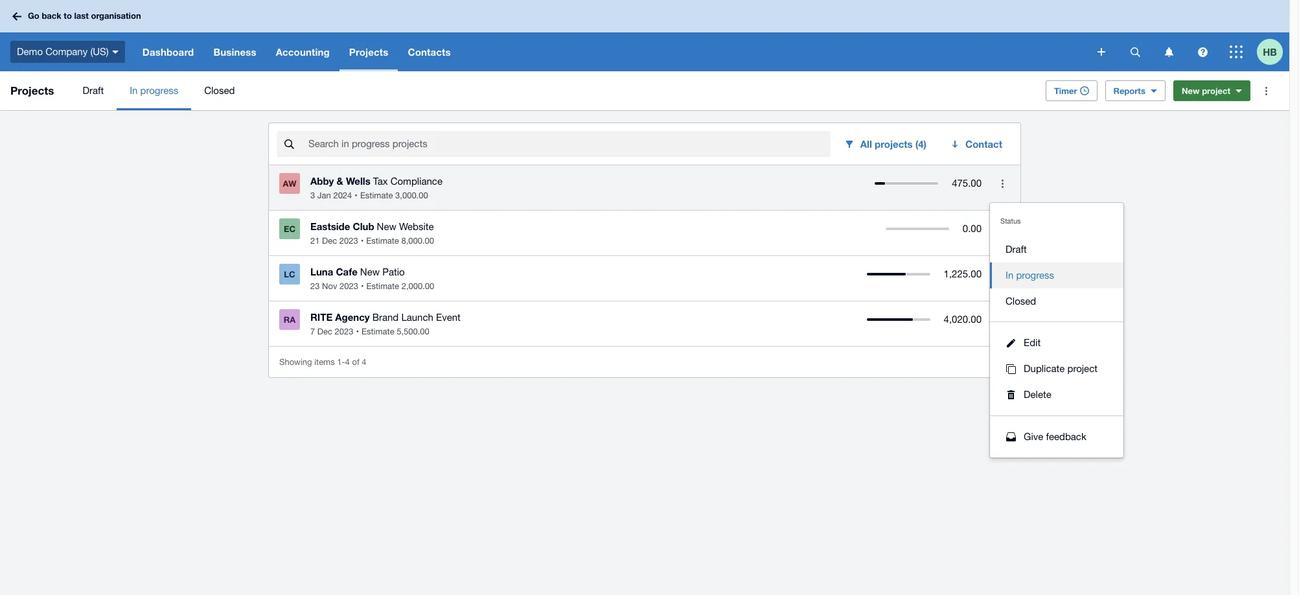 Task type: describe. For each thing, give the bounding box(es) containing it.
showing
[[279, 357, 312, 367]]

draft button
[[991, 237, 1124, 263]]

closed button
[[991, 289, 1124, 314]]

give feedback button
[[991, 424, 1124, 450]]

estimate inside abby & wells tax compliance 3 jan 2024 • estimate 3,000.00
[[360, 191, 393, 200]]

club
[[353, 220, 374, 232]]

in progress link
[[117, 71, 191, 110]]

dashboard
[[142, 46, 194, 58]]

1 horizontal spatial svg image
[[1198, 47, 1208, 57]]

duplicate
[[1024, 363, 1065, 374]]

all projects (4) button
[[836, 131, 938, 157]]

luna
[[311, 266, 333, 277]]

2,000.00
[[402, 281, 435, 291]]

21
[[311, 236, 320, 246]]

aw
[[283, 178, 297, 189]]

contact
[[966, 138, 1003, 150]]

wrapper image
[[1004, 390, 1019, 399]]

eastside club new website 21 dec 2023 • estimate 8,000.00
[[311, 220, 434, 246]]

give feedback
[[1024, 431, 1087, 442]]

demo company (us) button
[[0, 32, 133, 71]]

contact button
[[943, 131, 1013, 157]]

projects
[[875, 138, 913, 150]]

Search in progress projects search field
[[307, 132, 831, 156]]

feedback
[[1047, 431, 1087, 442]]

eastside
[[311, 220, 350, 232]]

project for duplicate project
[[1068, 363, 1098, 374]]

contacts button
[[398, 32, 461, 71]]

demo company (us)
[[17, 46, 109, 57]]

• inside 'rite agency brand launch event 7 dec 2023 • estimate 5,500.00'
[[356, 327, 359, 336]]

go back to last organisation
[[28, 11, 141, 21]]

delete
[[1024, 389, 1052, 400]]

rite
[[311, 311, 333, 323]]

status
[[1001, 217, 1022, 225]]

demo
[[17, 46, 43, 57]]

1-
[[337, 357, 345, 367]]

progress for the in progress link
[[140, 85, 178, 96]]

8,000.00
[[402, 236, 434, 246]]

1,225.00
[[944, 268, 982, 279]]

(4)
[[916, 138, 927, 150]]

3
[[311, 191, 315, 200]]

in progress for in progress button
[[1006, 270, 1055, 281]]

accounting
[[276, 46, 330, 58]]

contacts
[[408, 46, 451, 58]]

wrapper image for give feedback
[[1004, 432, 1019, 442]]

estimate inside 'rite agency brand launch event 7 dec 2023 • estimate 5,500.00'
[[362, 327, 395, 336]]

duplicate project button
[[991, 356, 1124, 382]]

closed for closed button
[[1006, 296, 1037, 307]]

group containing draft
[[991, 203, 1124, 458]]

to
[[64, 11, 72, 21]]

7
[[311, 327, 315, 336]]

4,020.00
[[944, 314, 982, 325]]

showing items 1-4 of 4
[[279, 357, 367, 367]]

new for eastside club
[[377, 221, 397, 232]]

2 4 from the left
[[362, 357, 367, 367]]

banner containing hb
[[0, 0, 1290, 71]]

hb
[[1264, 46, 1278, 57]]

projects button
[[340, 32, 398, 71]]

2023 inside 'rite agency brand launch event 7 dec 2023 • estimate 5,500.00'
[[335, 327, 354, 336]]

event
[[436, 312, 461, 323]]

estimate inside eastside club new website 21 dec 2023 • estimate 8,000.00
[[367, 236, 399, 246]]

delete button
[[991, 382, 1124, 408]]

draft for draft button at right
[[1006, 244, 1028, 255]]

brand
[[373, 312, 399, 323]]

patio
[[383, 266, 405, 277]]

in for in progress button
[[1006, 270, 1014, 281]]

0 vertical spatial more options image
[[1254, 78, 1280, 104]]

closed link
[[191, 71, 248, 110]]

edit button
[[991, 330, 1124, 356]]

2024
[[334, 191, 352, 200]]

475.00
[[953, 178, 982, 189]]



Task type: locate. For each thing, give the bounding box(es) containing it.
wrapper image inside edit button
[[1004, 339, 1019, 347]]

estimate down tax
[[360, 191, 393, 200]]

jan
[[318, 191, 331, 200]]

projects inside popup button
[[349, 46, 389, 58]]

1 horizontal spatial project
[[1203, 86, 1231, 96]]

navigation containing dashboard
[[133, 32, 1089, 71]]

0 horizontal spatial progress
[[140, 85, 178, 96]]

2 vertical spatial new
[[360, 266, 380, 277]]

reports
[[1114, 86, 1146, 96]]

1 vertical spatial projects
[[10, 84, 54, 97]]

0 vertical spatial 2023
[[340, 236, 358, 246]]

new right cafe
[[360, 266, 380, 277]]

0 vertical spatial in
[[130, 85, 138, 96]]

• down club
[[361, 236, 364, 246]]

0 horizontal spatial more options image
[[990, 171, 1016, 196]]

in
[[130, 85, 138, 96], [1006, 270, 1014, 281]]

• inside luna cafe new patio 23 nov 2023 • estimate 2,000.00
[[361, 281, 364, 291]]

svg image up new project
[[1198, 47, 1208, 57]]

0 horizontal spatial project
[[1068, 363, 1098, 374]]

banner
[[0, 0, 1290, 71]]

0 vertical spatial in progress
[[130, 85, 178, 96]]

project
[[1203, 86, 1231, 96], [1068, 363, 1098, 374]]

1 horizontal spatial in
[[1006, 270, 1014, 281]]

1 horizontal spatial draft
[[1006, 244, 1028, 255]]

items
[[315, 357, 335, 367]]

project for new project
[[1203, 86, 1231, 96]]

timer button
[[1046, 80, 1098, 101]]

0 horizontal spatial in progress
[[130, 85, 178, 96]]

1 vertical spatial closed
[[1006, 296, 1037, 307]]

more options image right 475.00
[[990, 171, 1016, 196]]

back
[[42, 11, 61, 21]]

1 vertical spatial project
[[1068, 363, 1098, 374]]

timer
[[1055, 86, 1078, 96]]

• inside eastside club new website 21 dec 2023 • estimate 8,000.00
[[361, 236, 364, 246]]

• down agency
[[356, 327, 359, 336]]

0 horizontal spatial draft
[[83, 85, 104, 96]]

estimate inside luna cafe new patio 23 nov 2023 • estimate 2,000.00
[[367, 281, 399, 291]]

agency
[[335, 311, 370, 323]]

projects down demo
[[10, 84, 54, 97]]

all projects (4)
[[861, 138, 927, 150]]

accounting button
[[266, 32, 340, 71]]

• inside abby & wells tax compliance 3 jan 2024 • estimate 3,000.00
[[355, 191, 358, 200]]

wrapper image
[[1004, 339, 1019, 347], [1004, 364, 1019, 374], [1004, 432, 1019, 442]]

2 vertical spatial 2023
[[335, 327, 354, 336]]

dec inside 'rite agency brand launch event 7 dec 2023 • estimate 5,500.00'
[[318, 327, 333, 336]]

all
[[861, 138, 873, 150]]

in right 1,225.00 on the top
[[1006, 270, 1014, 281]]

website
[[399, 221, 434, 232]]

rite agency brand launch event 7 dec 2023 • estimate 5,500.00
[[311, 311, 461, 336]]

svg image
[[1198, 47, 1208, 57], [112, 50, 118, 54]]

list box containing draft
[[991, 229, 1124, 322]]

0 vertical spatial new
[[1183, 86, 1200, 96]]

draft inside draft link
[[83, 85, 104, 96]]

progress down draft button at right
[[1017, 270, 1055, 281]]

1 vertical spatial in
[[1006, 270, 1014, 281]]

0 vertical spatial dec
[[322, 236, 337, 246]]

2023
[[340, 236, 358, 246], [340, 281, 359, 291], [335, 327, 354, 336]]

go back to last organisation link
[[8, 5, 149, 28]]

wrapper image for duplicate project
[[1004, 364, 1019, 374]]

2 vertical spatial wrapper image
[[1004, 432, 1019, 442]]

ec
[[284, 224, 296, 234]]

0 vertical spatial progress
[[140, 85, 178, 96]]

1 horizontal spatial progress
[[1017, 270, 1055, 281]]

wells
[[346, 175, 371, 187]]

•
[[355, 191, 358, 200], [361, 236, 364, 246], [361, 281, 364, 291], [356, 327, 359, 336]]

list box
[[991, 229, 1124, 322]]

hb button
[[1258, 32, 1290, 71]]

0 horizontal spatial closed
[[204, 85, 235, 96]]

1 wrapper image from the top
[[1004, 339, 1019, 347]]

1 horizontal spatial 4
[[362, 357, 367, 367]]

business
[[214, 46, 257, 58]]

of
[[352, 357, 360, 367]]

1 horizontal spatial projects
[[349, 46, 389, 58]]

1 vertical spatial more options image
[[990, 171, 1016, 196]]

project inside popup button
[[1203, 86, 1231, 96]]

lc
[[284, 269, 295, 279]]

4 left of on the left of page
[[345, 357, 350, 367]]

svg image inside go back to last organisation link
[[12, 12, 21, 20]]

progress for in progress button
[[1017, 270, 1055, 281]]

4
[[345, 357, 350, 367], [362, 357, 367, 367]]

1 vertical spatial in progress
[[1006, 270, 1055, 281]]

wrapper image up wrapper icon
[[1004, 364, 1019, 374]]

draft link
[[70, 71, 117, 110]]

1 vertical spatial dec
[[318, 327, 333, 336]]

in progress button
[[991, 263, 1124, 289]]

1 horizontal spatial in progress
[[1006, 270, 1055, 281]]

new inside luna cafe new patio 23 nov 2023 • estimate 2,000.00
[[360, 266, 380, 277]]

closed for closed link at the left
[[204, 85, 235, 96]]

new right club
[[377, 221, 397, 232]]

1 vertical spatial wrapper image
[[1004, 364, 1019, 374]]

new for luna cafe
[[360, 266, 380, 277]]

in progress for the in progress link
[[130, 85, 178, 96]]

navigation
[[133, 32, 1089, 71]]

1 vertical spatial progress
[[1017, 270, 1055, 281]]

dashboard link
[[133, 32, 204, 71]]

5,500.00
[[397, 327, 430, 336]]

abby & wells tax compliance 3 jan 2024 • estimate 3,000.00
[[311, 175, 443, 200]]

draft for draft link
[[83, 85, 104, 96]]

new inside eastside club new website 21 dec 2023 • estimate 8,000.00
[[377, 221, 397, 232]]

luna cafe new patio 23 nov 2023 • estimate 2,000.00
[[311, 266, 435, 291]]

0 horizontal spatial svg image
[[112, 50, 118, 54]]

2023 down cafe
[[340, 281, 359, 291]]

1 vertical spatial new
[[377, 221, 397, 232]]

give
[[1024, 431, 1044, 442]]

wrapper image for edit
[[1004, 339, 1019, 347]]

new inside popup button
[[1183, 86, 1200, 96]]

closed down business dropdown button
[[204, 85, 235, 96]]

draft inside draft button
[[1006, 244, 1028, 255]]

launch
[[402, 312, 434, 323]]

in inside button
[[1006, 270, 1014, 281]]

2023 inside luna cafe new patio 23 nov 2023 • estimate 2,000.00
[[340, 281, 359, 291]]

2023 for cafe
[[340, 281, 359, 291]]

2 wrapper image from the top
[[1004, 364, 1019, 374]]

1 horizontal spatial closed
[[1006, 296, 1037, 307]]

edit
[[1024, 337, 1041, 348]]

more options image down the hb
[[1254, 78, 1280, 104]]

dec inside eastside club new website 21 dec 2023 • estimate 8,000.00
[[322, 236, 337, 246]]

1 vertical spatial draft
[[1006, 244, 1028, 255]]

draft down status
[[1006, 244, 1028, 255]]

projects left contacts
[[349, 46, 389, 58]]

group
[[991, 203, 1124, 458]]

reports button
[[1106, 80, 1166, 101]]

draft down (us)
[[83, 85, 104, 96]]

wrapper image inside duplicate project button
[[1004, 364, 1019, 374]]

dec
[[322, 236, 337, 246], [318, 327, 333, 336]]

4 right of on the left of page
[[362, 357, 367, 367]]

2023 for club
[[340, 236, 358, 246]]

closed up edit
[[1006, 296, 1037, 307]]

2023 down agency
[[335, 327, 354, 336]]

wrapper image inside give feedback button
[[1004, 432, 1019, 442]]

0 vertical spatial project
[[1203, 86, 1231, 96]]

0 vertical spatial draft
[[83, 85, 104, 96]]

progress inside button
[[1017, 270, 1055, 281]]

• up agency
[[361, 281, 364, 291]]

project inside button
[[1068, 363, 1098, 374]]

(us)
[[90, 46, 109, 57]]

23
[[311, 281, 320, 291]]

draft
[[83, 85, 104, 96], [1006, 244, 1028, 255]]

svg image inside demo company (us) popup button
[[112, 50, 118, 54]]

2023 down club
[[340, 236, 358, 246]]

1 vertical spatial 2023
[[340, 281, 359, 291]]

progress
[[140, 85, 178, 96], [1017, 270, 1055, 281]]

organisation
[[91, 11, 141, 21]]

3 wrapper image from the top
[[1004, 432, 1019, 442]]

• right 2024
[[355, 191, 358, 200]]

new project button
[[1174, 80, 1251, 101]]

0 vertical spatial wrapper image
[[1004, 339, 1019, 347]]

0 vertical spatial projects
[[349, 46, 389, 58]]

company
[[46, 46, 88, 57]]

0 horizontal spatial projects
[[10, 84, 54, 97]]

new right reports popup button at the top right
[[1183, 86, 1200, 96]]

cafe
[[336, 266, 358, 277]]

tax
[[373, 176, 388, 187]]

abby
[[311, 175, 334, 187]]

in progress down dashboard link
[[130, 85, 178, 96]]

more options image
[[1254, 78, 1280, 104], [990, 171, 1016, 196]]

in progress down draft button at right
[[1006, 270, 1055, 281]]

estimate down brand
[[362, 327, 395, 336]]

2023 inside eastside club new website 21 dec 2023 • estimate 8,000.00
[[340, 236, 358, 246]]

dec right 21
[[322, 236, 337, 246]]

0 horizontal spatial in
[[130, 85, 138, 96]]

last
[[74, 11, 89, 21]]

closed inside button
[[1006, 296, 1037, 307]]

svg image
[[12, 12, 21, 20], [1231, 45, 1244, 58], [1131, 47, 1141, 57], [1165, 47, 1174, 57], [1098, 48, 1106, 56]]

duplicate project
[[1024, 363, 1098, 374]]

dec right the '7'
[[318, 327, 333, 336]]

0 vertical spatial closed
[[204, 85, 235, 96]]

3,000.00
[[396, 191, 428, 200]]

estimate down club
[[367, 236, 399, 246]]

progress down dashboard link
[[140, 85, 178, 96]]

compliance
[[391, 176, 443, 187]]

wrapper image left edit
[[1004, 339, 1019, 347]]

wrapper image left give
[[1004, 432, 1019, 442]]

estimate down patio
[[367, 281, 399, 291]]

closed
[[204, 85, 235, 96], [1006, 296, 1037, 307]]

new project
[[1183, 86, 1231, 96]]

1 horizontal spatial more options image
[[1254, 78, 1280, 104]]

business button
[[204, 32, 266, 71]]

svg image right (us)
[[112, 50, 118, 54]]

0 horizontal spatial 4
[[345, 357, 350, 367]]

go
[[28, 11, 39, 21]]

in for the in progress link
[[130, 85, 138, 96]]

in progress inside button
[[1006, 270, 1055, 281]]

ra
[[284, 314, 296, 325]]

&
[[337, 175, 344, 187]]

1 4 from the left
[[345, 357, 350, 367]]

new
[[1183, 86, 1200, 96], [377, 221, 397, 232], [360, 266, 380, 277]]

nov
[[322, 281, 337, 291]]

in right draft link
[[130, 85, 138, 96]]

0.00
[[963, 223, 982, 234]]



Task type: vqa. For each thing, say whether or not it's contained in the screenshot.
Information
no



